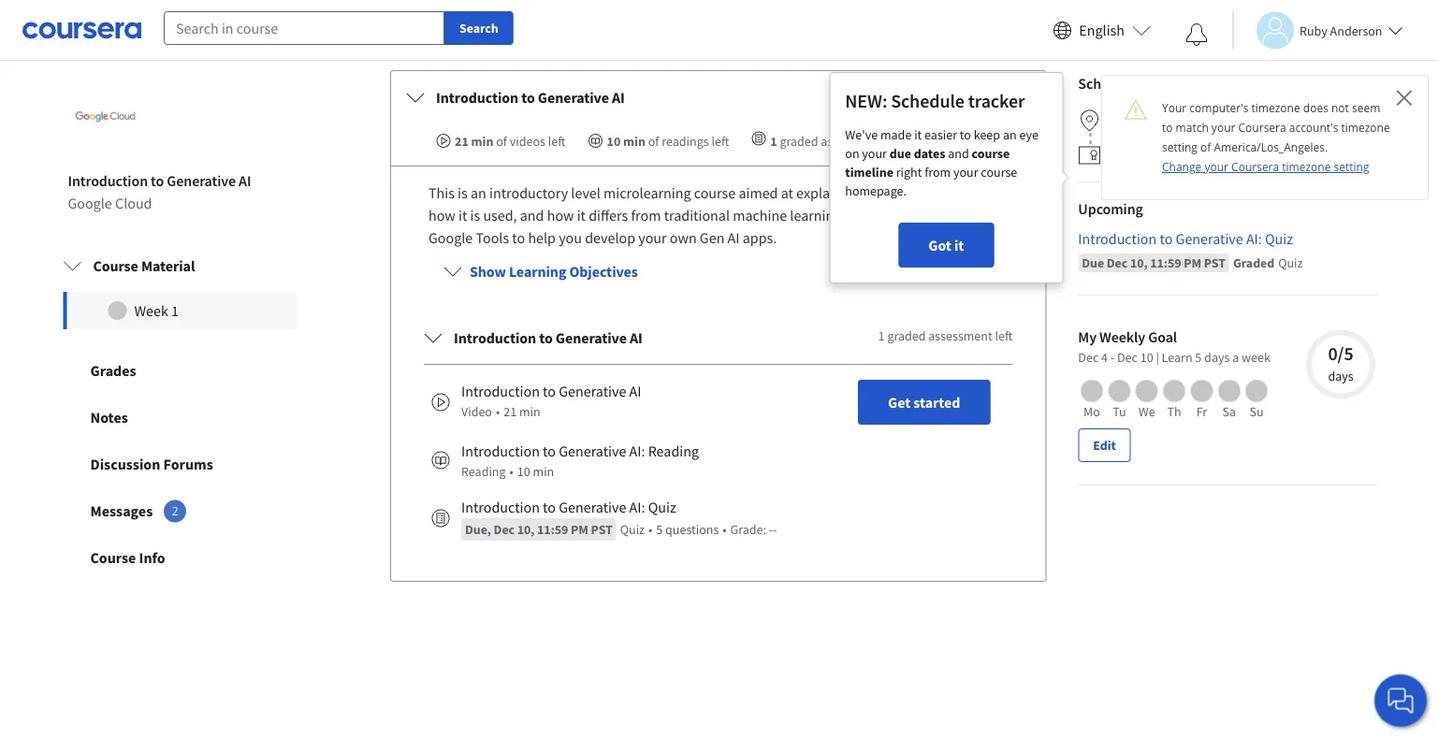 Task type: describe. For each thing, give the bounding box(es) containing it.
this
[[428, 183, 454, 202]]

dec for introduction to generative ai: quiz due, dec 10, 11:59 pm pst quiz • 5 questions • grade: --
[[493, 521, 514, 538]]

pst inside introduction to generative ai: quiz due dec 10, 11:59 pm pst graded quiz
[[1204, 255, 1226, 271]]

th
[[1167, 403, 1182, 420]]

change your coursera timezone setting link
[[1163, 159, 1370, 175]]

your inside this is an introductory level microlearning course aimed at explaining what generative ai is, how it is used, and how it differs from traditional machine learning methods. it also covers google tools to help you develop your own gen ai apps.
[[638, 228, 667, 247]]

course info
[[90, 549, 165, 567]]

5 inside my weekly goal dec 4 - dec 10 | learn 5 days a week
[[1195, 349, 1202, 366]]

1 vertical spatial reading
[[461, 463, 506, 480]]

pm for introduction to generative ai: quiz due, dec 10, 11:59 pm pst quiz • 5 questions • grade: --
[[571, 521, 588, 538]]

0 horizontal spatial date:
[[1137, 115, 1165, 131]]

- inside my weekly goal dec 4 - dec 10 | learn 5 days a week
[[1111, 349, 1115, 366]]

learning
[[790, 206, 841, 225]]

america/los_angeles.
[[1215, 139, 1329, 155]]

my
[[1078, 328, 1097, 346]]

0 vertical spatial graded
[[780, 132, 818, 149]]

it left used,
[[458, 206, 467, 225]]

help center image
[[1390, 690, 1413, 712]]

pst up america/los_angeles.
[[1267, 115, 1288, 131]]

introduction to generative ai: reading reading • 10 min
[[461, 442, 699, 480]]

also
[[919, 206, 945, 225]]

it down level
[[577, 206, 586, 225]]

google inside introduction to generative ai google cloud
[[68, 194, 112, 212]]

made
[[880, 126, 912, 143]]

introduction inside dropdown button
[[436, 88, 518, 107]]

right
[[896, 164, 922, 181]]

generative inside introduction to generative ai: reading reading • 10 min
[[559, 442, 626, 461]]

due
[[1082, 255, 1104, 271]]

ai: for introduction to generative ai: quiz
[[629, 498, 645, 517]]

to inside introduction to generative ai: reading reading • 10 min
[[543, 442, 556, 461]]

quiz up questions
[[648, 498, 676, 517]]

generative down the objectives
[[555, 329, 627, 347]]

traditional
[[664, 206, 730, 225]]

an inside the we've made it easier to keep an eye on your
[[1003, 126, 1017, 143]]

course timeline
[[845, 145, 1010, 181]]

10 min of readings left
[[607, 132, 729, 149]]

timeline
[[845, 164, 893, 181]]

course for course info
[[90, 549, 136, 567]]

covers
[[947, 206, 988, 225]]

discussion forums link
[[45, 441, 315, 488]]

1 how from the left
[[428, 206, 455, 225]]

0/5 days
[[1328, 342, 1354, 385]]

introduction to generative ai: quiz due, dec 10, 11:59 pm pst quiz • 5 questions • grade: --
[[461, 498, 777, 538]]

my weekly goal dec 4 - dec 10 | learn 5 days a week
[[1078, 328, 1271, 366]]

readings
[[662, 132, 709, 149]]

to inside introduction to generative ai: quiz due dec 10, 11:59 pm pst graded quiz
[[1160, 229, 1173, 248]]

discussion
[[90, 455, 160, 474]]

quiz left questions
[[620, 521, 645, 538]]

does
[[1304, 100, 1329, 116]]

su
[[1250, 403, 1264, 420]]

change
[[1163, 159, 1202, 175]]

1 horizontal spatial assessment
[[928, 328, 993, 344]]

to inside your computer's timezone does not seem to match your coursera account's timezone setting of america/los_angeles. change your coursera timezone setting
[[1163, 120, 1173, 135]]

info
[[139, 549, 165, 567]]

1 horizontal spatial 2023
[[1301, 147, 1329, 164]]

right from your course homepage.
[[845, 164, 1017, 199]]

due,
[[465, 521, 491, 538]]

grades link
[[45, 347, 315, 394]]

aimed
[[739, 183, 778, 202]]

days inside my weekly goal dec 4 - dec 10 | learn 5 days a week
[[1204, 349, 1230, 366]]

2 vertical spatial 1
[[878, 328, 885, 344]]

introductory
[[489, 183, 568, 202]]

left left my
[[995, 328, 1013, 344]]

1 vertical spatial is
[[470, 206, 480, 225]]

video
[[461, 403, 492, 420]]

ruby
[[1300, 22, 1328, 39]]

account's
[[1290, 120, 1339, 135]]

from inside this is an introductory level microlearning course aimed at explaining what generative ai is, how it is used, and how it differs from traditional machine learning methods. it also covers google tools to help you develop your own gen ai apps.
[[631, 206, 661, 225]]

search button
[[445, 11, 514, 45]]

show
[[469, 262, 506, 281]]

it
[[907, 206, 916, 225]]

english button
[[1046, 0, 1159, 61]]

✕ button
[[1396, 81, 1414, 112]]

it inside button
[[954, 236, 964, 255]]

pst down account's
[[1332, 147, 1354, 164]]

ai: inside introduction to generative ai: quiz due dec 10, 11:59 pm pst graded quiz
[[1246, 229, 1262, 248]]

generative inside the introduction to generative ai: quiz due, dec 10, 11:59 pm pst quiz • 5 questions • grade: --
[[559, 498, 626, 517]]

tracker
[[968, 89, 1025, 113]]

1 vertical spatial coursera
[[1232, 159, 1280, 175]]

google inside this is an introductory level microlearning course aimed at explaining what generative ai is, how it is used, and how it differs from traditional machine learning methods. it also covers google tools to help you develop your own gen ai apps.
[[428, 228, 473, 247]]

pst inside the introduction to generative ai: quiz due, dec 10, 11:59 pm pst quiz • 5 questions • grade: --
[[591, 521, 612, 538]]

tu
[[1113, 403, 1126, 420]]

0 horizontal spatial is
[[457, 183, 467, 202]]

generative inside introduction to generative ai video • 21 min
[[559, 382, 626, 401]]

1 vertical spatial timezone
[[1342, 120, 1391, 135]]

10 for 4
[[1140, 349, 1153, 366]]

got it
[[929, 236, 964, 255]]

what
[[864, 183, 896, 202]]

1 vertical spatial introduction to generative ai
[[454, 329, 642, 347]]

upcoming
[[1078, 199, 1143, 218]]

course material button
[[48, 240, 312, 292]]

of for 21 min
[[496, 132, 507, 149]]

on
[[845, 145, 859, 162]]

search
[[460, 20, 499, 37]]

introduction for reading
[[461, 442, 540, 461]]

week 1 link
[[63, 292, 297, 329]]

11:59 for introduction to generative ai: quiz due dec 10, 11:59 pm pst graded quiz
[[1150, 255, 1181, 271]]

0 vertical spatial 1 graded assessment left
[[770, 132, 905, 149]]

not
[[1332, 100, 1350, 116]]

quiz right 'graded'
[[1278, 255, 1303, 271]]

homepage.
[[845, 182, 907, 199]]

dec for my weekly goal dec 4 - dec 10 | learn 5 days a week
[[1117, 349, 1138, 366]]

course inside right from your course homepage.
[[981, 164, 1017, 181]]

graded
[[1233, 255, 1275, 271]]

get started button
[[858, 380, 990, 425]]

got
[[929, 236, 951, 255]]

week
[[1242, 349, 1271, 366]]

tools
[[476, 228, 509, 247]]

to inside introduction to generative ai video • 21 min
[[543, 382, 556, 401]]

at
[[781, 183, 793, 202]]

an inside this is an introductory level microlearning course aimed at explaining what generative ai is, how it is used, and how it differs from traditional machine learning methods. it also covers google tools to help you develop your own gen ai apps.
[[470, 183, 486, 202]]

material
[[141, 256, 195, 275]]

Search in course text field
[[164, 11, 445, 45]]

new:
[[845, 89, 887, 113]]

1 horizontal spatial and
[[948, 145, 969, 162]]

apps.
[[743, 228, 777, 247]]

generative inside introduction to generative ai google cloud
[[167, 171, 236, 190]]

estimated
[[1108, 147, 1163, 164]]

grade:
[[730, 521, 766, 538]]

0 vertical spatial coursera
[[1239, 120, 1287, 135]]

left up right
[[888, 132, 905, 149]]

to up introduction to generative ai video • 21 min
[[539, 329, 553, 347]]

your right change
[[1205, 159, 1229, 175]]

new: schedule tracker
[[845, 89, 1025, 113]]

this is an introductory level microlearning course aimed at explaining what generative ai is, how it is used, and how it differs from traditional machine learning methods. it also covers google tools to help you develop your own gen ai apps.
[[428, 183, 998, 247]]

0 horizontal spatial 21
[[455, 132, 468, 149]]

2 horizontal spatial 10,
[[1281, 147, 1299, 164]]

• left grade:
[[723, 521, 726, 538]]

generative inside introduction to generative ai: quiz due dec 10, 11:59 pm pst graded quiz
[[1176, 229, 1243, 248]]

started
[[914, 393, 960, 412]]

get
[[888, 393, 911, 412]]

it inside the we've made it easier to keep an eye on your
[[914, 126, 922, 143]]

is,
[[984, 183, 998, 202]]

0/5
[[1328, 342, 1354, 365]]

5 inside the introduction to generative ai: quiz due, dec 10, 11:59 pm pst quiz • 5 questions • grade: --
[[656, 521, 663, 538]]

0 vertical spatial 10
[[607, 132, 621, 149]]

timezone mismatch warning modal dialog
[[1102, 75, 1430, 200]]

your
[[1163, 100, 1187, 116]]

goal
[[1148, 328, 1177, 346]]

and inside this is an introductory level microlearning course aimed at explaining what generative ai is, how it is used, and how it differs from traditional machine learning methods. it also covers google tools to help you develop your own gen ai apps.
[[520, 206, 544, 225]]

course material
[[93, 256, 195, 275]]

min left "readings"
[[623, 132, 645, 149]]

machine
[[733, 206, 787, 225]]

0 vertical spatial assessment
[[821, 132, 885, 149]]



Task type: vqa. For each thing, say whether or not it's contained in the screenshot.
Coursera
yes



Task type: locate. For each thing, give the bounding box(es) containing it.
2 vertical spatial ai:
[[629, 498, 645, 517]]

min down introduction to generative ai video • 21 min
[[533, 463, 554, 480]]

• inside introduction to generative ai: reading reading • 10 min
[[509, 463, 513, 480]]

course inside "course timeline"
[[972, 145, 1010, 162]]

2 vertical spatial timezone
[[1283, 159, 1332, 175]]

1 vertical spatial 21
[[503, 403, 516, 420]]

0 horizontal spatial from
[[631, 206, 661, 225]]

ai
[[612, 88, 625, 107], [239, 171, 251, 190], [969, 183, 981, 202], [727, 228, 740, 247], [630, 329, 642, 347], [629, 382, 641, 401]]

gen
[[700, 228, 725, 247]]

generative up introduction to generative ai: reading reading • 10 min
[[559, 382, 626, 401]]

0 vertical spatial 10,
[[1281, 147, 1299, 164]]

graded
[[780, 132, 818, 149], [887, 328, 926, 344]]

10,
[[1281, 147, 1299, 164], [1130, 255, 1148, 271], [517, 521, 534, 538]]

pm down introduction to generative ai: quiz link
[[1184, 255, 1202, 271]]

it right got
[[954, 236, 964, 255]]

is left used,
[[470, 206, 480, 225]]

dec for introduction to generative ai: quiz due dec 10, 11:59 pm pst graded quiz
[[1107, 255, 1128, 271]]

course
[[972, 145, 1010, 162], [981, 164, 1017, 181], [694, 183, 736, 202]]

introduction inside introduction to generative ai video • 21 min
[[461, 382, 540, 401]]

introduction inside introduction to generative ai: quiz due dec 10, 11:59 pm pst graded quiz
[[1078, 229, 1157, 248]]

from down microlearning at the left top
[[631, 206, 661, 225]]

-
[[1111, 349, 1115, 366], [769, 521, 773, 538], [773, 521, 777, 538]]

objectives
[[569, 262, 638, 281]]

10 inside my weekly goal dec 4 - dec 10 | learn 5 days a week
[[1140, 349, 1153, 366]]

your inside the we've made it easier to keep an eye on your
[[862, 145, 887, 162]]

to up videos
[[521, 88, 535, 107]]

schedule up warning image
[[1078, 74, 1137, 93]]

1 horizontal spatial from
[[925, 164, 951, 181]]

pst down introduction to generative ai: quiz link
[[1204, 255, 1226, 271]]

2 vertical spatial course
[[694, 183, 736, 202]]

of left videos
[[496, 132, 507, 149]]

coursera down america/los_angeles.
[[1232, 159, 1280, 175]]

0 horizontal spatial and
[[520, 206, 544, 225]]

1 vertical spatial 1
[[171, 301, 179, 320]]

dec down weekly
[[1117, 349, 1138, 366]]

dec right due
[[1107, 255, 1128, 271]]

introduction for due
[[1078, 229, 1157, 248]]

course inside this is an introductory level microlearning course aimed at explaining what generative ai is, how it is used, and how it differs from traditional machine learning methods. it also covers google tools to help you develop your own gen ai apps.
[[694, 183, 736, 202]]

0 vertical spatial timezone
[[1252, 100, 1301, 116]]

course up is,
[[981, 164, 1017, 181]]

how up you
[[547, 206, 574, 225]]

google left tools at the left top of the page
[[428, 228, 473, 247]]

generative
[[538, 88, 609, 107], [167, 171, 236, 190], [899, 183, 966, 202], [1176, 229, 1243, 248], [555, 329, 627, 347], [559, 382, 626, 401], [559, 442, 626, 461], [559, 498, 626, 517]]

discussion forums
[[90, 455, 213, 474]]

cloud
[[115, 194, 152, 212]]

1 vertical spatial graded
[[887, 328, 926, 344]]

match
[[1176, 120, 1209, 135]]

1 horizontal spatial schedule
[[1078, 74, 1137, 93]]

1 vertical spatial days
[[1328, 368, 1354, 385]]

1 vertical spatial 1 graded assessment left
[[878, 328, 1013, 344]]

a
[[1233, 349, 1239, 366]]

an
[[1003, 126, 1017, 143], [470, 183, 486, 202]]

1 horizontal spatial 21
[[503, 403, 516, 420]]

reading up questions
[[648, 442, 699, 461]]

10, right due,
[[517, 521, 534, 538]]

introduction up video
[[461, 382, 540, 401]]

grades
[[90, 361, 136, 380]]

an left "eye"
[[1003, 126, 1017, 143]]

google left cloud
[[68, 194, 112, 212]]

1 vertical spatial 11:59
[[537, 521, 568, 538]]

eye
[[1019, 126, 1039, 143]]

0 vertical spatial setting
[[1163, 139, 1198, 155]]

0 horizontal spatial google
[[68, 194, 112, 212]]

generative down introduction to generative ai video • 21 min
[[559, 442, 626, 461]]

microlearning
[[603, 183, 691, 202]]

10 for reading
[[517, 463, 530, 480]]

• left questions
[[648, 521, 652, 538]]

1 horizontal spatial is
[[470, 206, 480, 225]]

1 vertical spatial 5
[[656, 521, 663, 538]]

ai:
[[1246, 229, 1262, 248], [629, 442, 645, 461], [629, 498, 645, 517]]

dec inside introduction to generative ai: quiz due dec 10, 11:59 pm pst graded quiz
[[1107, 255, 1128, 271]]

0 horizontal spatial of
[[496, 132, 507, 149]]

0 horizontal spatial assessment
[[821, 132, 885, 149]]

introduction down "show"
[[454, 329, 536, 347]]

warning image
[[1125, 98, 1148, 121]]

to inside the introduction to generative ai: quiz due, dec 10, 11:59 pm pst quiz • 5 questions • grade: --
[[543, 498, 556, 517]]

1 vertical spatial course
[[90, 549, 136, 567]]

introduction to generative ai google cloud
[[68, 171, 251, 212]]

1 horizontal spatial graded
[[887, 328, 926, 344]]

1 horizontal spatial days
[[1328, 368, 1354, 385]]

0 vertical spatial and
[[948, 145, 969, 162]]

1 horizontal spatial an
[[1003, 126, 1017, 143]]

date: right end
[[1190, 147, 1217, 164]]

level
[[571, 183, 600, 202]]

course up traditional
[[694, 183, 736, 202]]

1 vertical spatial and
[[520, 206, 544, 225]]

videos
[[509, 132, 545, 149]]

1 horizontal spatial reading
[[648, 442, 699, 461]]

2 horizontal spatial 10
[[1140, 349, 1153, 366]]

✕
[[1396, 81, 1414, 112]]

introduction up due,
[[461, 498, 540, 517]]

introduction up cloud
[[68, 171, 148, 190]]

of left "readings"
[[648, 132, 659, 149]]

days down the 0/5
[[1328, 368, 1354, 385]]

timezone down account's
[[1283, 159, 1332, 175]]

2 how from the left
[[547, 206, 574, 225]]

ai inside introduction to generative ai google cloud
[[239, 171, 251, 190]]

edit button
[[1078, 429, 1131, 462]]

left right "readings"
[[711, 132, 729, 149]]

your up timeline
[[862, 145, 887, 162]]

to left keep
[[960, 126, 971, 143]]

21 right video
[[503, 403, 516, 420]]

ai inside introduction to generative ai video • 21 min
[[629, 382, 641, 401]]

to down introduction to generative ai video • 21 min
[[543, 442, 556, 461]]

1 vertical spatial from
[[631, 206, 661, 225]]

left
[[548, 132, 565, 149], [711, 132, 729, 149], [888, 132, 905, 149], [995, 328, 1013, 344]]

2 vertical spatial 10,
[[517, 521, 534, 538]]

min inside introduction to generative ai: reading reading • 10 min
[[533, 463, 554, 480]]

google cloud image
[[68, 79, 143, 154]]

0 vertical spatial date:
[[1137, 115, 1165, 131]]

from
[[925, 164, 951, 181], [631, 206, 661, 225]]

introduction to generative ai up introduction to generative ai video • 21 min
[[454, 329, 642, 347]]

introduction for •
[[461, 382, 540, 401]]

explaining
[[796, 183, 861, 202]]

0 horizontal spatial 11:59
[[537, 521, 568, 538]]

ai: inside introduction to generative ai: reading reading • 10 min
[[629, 442, 645, 461]]

min left videos
[[471, 132, 493, 149]]

|
[[1156, 349, 1159, 366]]

course for course material
[[93, 256, 138, 275]]

used,
[[483, 206, 517, 225]]

keep
[[974, 126, 1000, 143]]

4
[[1101, 349, 1108, 366]]

ruby anderson
[[1300, 22, 1383, 39]]

1 horizontal spatial setting
[[1335, 159, 1370, 175]]

0 vertical spatial ai:
[[1246, 229, 1262, 248]]

1 vertical spatial an
[[470, 183, 486, 202]]

generative up videos
[[538, 88, 609, 107]]

to down 'your'
[[1163, 120, 1173, 135]]

computer's
[[1190, 100, 1249, 116]]

setting
[[1163, 139, 1198, 155], [1335, 159, 1370, 175]]

generative inside introduction to generative ai dropdown button
[[538, 88, 609, 107]]

dec right due,
[[493, 521, 514, 538]]

introduction down video
[[461, 442, 540, 461]]

ai: inside the introduction to generative ai: quiz due, dec 10, 11:59 pm pst quiz • 5 questions • grade: --
[[629, 498, 645, 517]]

differs
[[589, 206, 628, 225]]

2023 down account's
[[1301, 147, 1329, 164]]

2 horizontal spatial 1
[[878, 328, 885, 344]]

introduction to generative ai inside dropdown button
[[436, 88, 625, 107]]

chat with us image
[[1386, 686, 1416, 716]]

0 vertical spatial days
[[1204, 349, 1230, 366]]

google
[[68, 194, 112, 212], [428, 228, 473, 247]]

methods.
[[844, 206, 904, 225]]

1 vertical spatial pm
[[571, 521, 588, 538]]

it
[[914, 126, 922, 143], [458, 206, 467, 225], [577, 206, 586, 225], [954, 236, 964, 255]]

week
[[134, 301, 168, 320]]

11:59 down introduction to generative ai: reading reading • 10 min
[[537, 521, 568, 538]]

10 inside introduction to generative ai: reading reading • 10 min
[[517, 463, 530, 480]]

1 vertical spatial course
[[981, 164, 1017, 181]]

0 vertical spatial is
[[457, 183, 467, 202]]

generative down introduction to generative ai: reading reading • 10 min
[[559, 498, 626, 517]]

10, inside introduction to generative ai: quiz due dec 10, 11:59 pm pst graded quiz
[[1130, 255, 1148, 271]]

0 vertical spatial 2023
[[1239, 115, 1265, 131]]

1 up "aimed"
[[770, 132, 777, 149]]

setting down account's
[[1335, 159, 1370, 175]]

1 horizontal spatial how
[[547, 206, 574, 225]]

days left a
[[1204, 349, 1230, 366]]

• down introduction to generative ai video • 21 min
[[509, 463, 513, 480]]

1 graded assessment left up timeline
[[770, 132, 905, 149]]

introduction
[[436, 88, 518, 107], [68, 171, 148, 190], [1078, 229, 1157, 248], [454, 329, 536, 347], [461, 382, 540, 401], [461, 442, 540, 461], [461, 498, 540, 517]]

0 vertical spatial an
[[1003, 126, 1017, 143]]

schedule up easier
[[891, 89, 965, 113]]

1 vertical spatial ai:
[[629, 442, 645, 461]]

0 vertical spatial course
[[93, 256, 138, 275]]

dec left 4
[[1078, 349, 1099, 366]]

0 horizontal spatial graded
[[780, 132, 818, 149]]

0 vertical spatial reading
[[648, 442, 699, 461]]

1 horizontal spatial of
[[648, 132, 659, 149]]

edit
[[1093, 437, 1116, 454]]

pm inside introduction to generative ai: quiz due dec 10, 11:59 pm pst graded quiz
[[1184, 255, 1202, 271]]

learn
[[1162, 349, 1193, 366]]

1 horizontal spatial pm
[[1184, 255, 1202, 271]]

0 vertical spatial 5
[[1195, 349, 1202, 366]]

and down introductory
[[520, 206, 544, 225]]

graded up get
[[887, 328, 926, 344]]

generative inside this is an introductory level microlearning course aimed at explaining what generative ai is, how it is used, and how it differs from traditional machine learning methods. it also covers google tools to help you develop your own gen ai apps.
[[899, 183, 966, 202]]

generative up the 'course material' dropdown button
[[167, 171, 236, 190]]

introduction for due,
[[461, 498, 540, 517]]

course info link
[[45, 534, 315, 581]]

0 vertical spatial course
[[972, 145, 1010, 162]]

your computer's timezone does not seem to match your coursera account's timezone setting of america/los_angeles. change your coursera timezone setting
[[1163, 100, 1391, 175]]

assessment
[[821, 132, 885, 149], [928, 328, 993, 344]]

5 right learn on the top of page
[[1195, 349, 1202, 366]]

to inside this is an introductory level microlearning course aimed at explaining what generative ai is, how it is used, and how it differs from traditional machine learning methods. it also covers google tools to help you develop your own gen ai apps.
[[512, 228, 525, 247]]

weekly
[[1100, 328, 1145, 346]]

0 horizontal spatial 10
[[517, 463, 530, 480]]

• inside introduction to generative ai video • 21 min
[[496, 403, 500, 420]]

• right video
[[496, 403, 500, 420]]

assessment up started
[[928, 328, 993, 344]]

10, inside the introduction to generative ai: quiz due, dec 10, 11:59 pm pst quiz • 5 questions • grade: --
[[517, 521, 534, 538]]

notes
[[90, 408, 128, 427]]

to
[[521, 88, 535, 107], [1163, 120, 1173, 135], [960, 126, 971, 143], [151, 171, 164, 190], [512, 228, 525, 247], [1160, 229, 1173, 248], [539, 329, 553, 347], [543, 382, 556, 401], [543, 442, 556, 461], [543, 498, 556, 517]]

start date: december 5, 2023 pst
[[1108, 115, 1288, 131]]

0 vertical spatial 11:59
[[1150, 255, 1181, 271]]

mo
[[1084, 403, 1100, 420]]

from inside right from your course homepage.
[[925, 164, 951, 181]]

11:59 inside the introduction to generative ai: quiz due, dec 10, 11:59 pm pst quiz • 5 questions • grade: --
[[537, 521, 568, 538]]

we
[[1139, 403, 1155, 420]]

introduction inside introduction to generative ai google cloud
[[68, 171, 148, 190]]

min
[[471, 132, 493, 149], [623, 132, 645, 149], [519, 403, 540, 420], [533, 463, 554, 480]]

timezone down seem
[[1342, 120, 1391, 135]]

course down keep
[[972, 145, 1010, 162]]

10, for introduction to generative ai: quiz due dec 10, 11:59 pm pst graded quiz
[[1130, 255, 1148, 271]]

0 horizontal spatial 10,
[[517, 521, 534, 538]]

0 vertical spatial pm
[[1184, 255, 1202, 271]]

0 horizontal spatial how
[[428, 206, 455, 225]]

coursera image
[[22, 15, 141, 45]]

help
[[528, 228, 556, 247]]

0 horizontal spatial schedule
[[891, 89, 965, 113]]

seem
[[1353, 100, 1381, 116]]

1 vertical spatial 2023
[[1301, 147, 1329, 164]]

your inside right from your course homepage.
[[953, 164, 978, 181]]

questions
[[665, 521, 719, 538]]

quiz up 'graded'
[[1265, 229, 1293, 248]]

0 vertical spatial from
[[925, 164, 951, 181]]

10 left the |
[[1140, 349, 1153, 366]]

2
[[172, 504, 178, 519]]

to left help
[[512, 228, 525, 247]]

your down the we've made it easier to keep an eye on your
[[953, 164, 978, 181]]

generative up 'graded'
[[1176, 229, 1243, 248]]

of inside your computer's timezone does not seem to match your coursera account's timezone setting of america/los_angeles. change your coursera timezone setting
[[1201, 139, 1212, 155]]

2 vertical spatial 10
[[517, 463, 530, 480]]

introduction down "upcoming"
[[1078, 229, 1157, 248]]

min right video
[[519, 403, 540, 420]]

10, down account's
[[1281, 147, 1299, 164]]

21 left videos
[[455, 132, 468, 149]]

date: right start
[[1137, 115, 1165, 131]]

21 inside introduction to generative ai video • 21 min
[[503, 403, 516, 420]]

course inside dropdown button
[[93, 256, 138, 275]]

and down easier
[[948, 145, 969, 162]]

dates
[[914, 145, 945, 162]]

how
[[428, 206, 455, 225], [547, 206, 574, 225]]

11:59 for introduction to generative ai: quiz due, dec 10, 11:59 pm pst quiz • 5 questions • grade: --
[[537, 521, 568, 538]]

to up cloud
[[151, 171, 164, 190]]

0 horizontal spatial 2023
[[1239, 115, 1265, 131]]

11:59 inside introduction to generative ai: quiz due dec 10, 11:59 pm pst graded quiz
[[1150, 255, 1181, 271]]

2 horizontal spatial of
[[1201, 139, 1212, 155]]

1 horizontal spatial 10
[[607, 132, 621, 149]]

ai: for introduction to generative ai: reading
[[629, 442, 645, 461]]

0 horizontal spatial days
[[1204, 349, 1230, 366]]

show learning objectives button
[[428, 249, 653, 294]]

reading
[[648, 442, 699, 461], [461, 463, 506, 480]]

introduction inside the introduction to generative ai: quiz due, dec 10, 11:59 pm pst quiz • 5 questions • grade: --
[[461, 498, 540, 517]]

10, for introduction to generative ai: quiz due, dec 10, 11:59 pm pst quiz • 5 questions • grade: --
[[517, 521, 534, 538]]

1 horizontal spatial 1
[[770, 132, 777, 149]]

your left own
[[638, 228, 667, 247]]

your down the computer's
[[1212, 120, 1236, 135]]

course
[[93, 256, 138, 275], [90, 549, 136, 567]]

10 up microlearning at the left top
[[607, 132, 621, 149]]

0 vertical spatial introduction to generative ai
[[436, 88, 625, 107]]

10, right due
[[1130, 255, 1148, 271]]

to inside the we've made it easier to keep an eye on your
[[960, 126, 971, 143]]

0 vertical spatial 1
[[770, 132, 777, 149]]

we've
[[845, 126, 878, 143]]

learning
[[509, 262, 566, 281]]

setting up change
[[1163, 139, 1198, 155]]

0 horizontal spatial 5
[[656, 521, 663, 538]]

anderson
[[1331, 22, 1383, 39]]

left right videos
[[548, 132, 565, 149]]

1 horizontal spatial 5
[[1195, 349, 1202, 366]]

got it button
[[899, 223, 994, 268]]

to inside introduction to generative ai google cloud
[[151, 171, 164, 190]]

introduction up 21 min of videos left on the left of the page
[[436, 88, 518, 107]]

it up dates on the top
[[914, 126, 922, 143]]

min inside introduction to generative ai video • 21 min
[[519, 403, 540, 420]]

of for 10 min
[[648, 132, 659, 149]]

1 vertical spatial date:
[[1190, 147, 1217, 164]]

1 right the week
[[171, 301, 179, 320]]

5 left questions
[[656, 521, 663, 538]]

1 vertical spatial 10,
[[1130, 255, 1148, 271]]

introduction inside introduction to generative ai: reading reading • 10 min
[[461, 442, 540, 461]]

to down change
[[1160, 229, 1173, 248]]

ai: up the introduction to generative ai: quiz due, dec 10, 11:59 pm pst quiz • 5 questions • grade: --
[[629, 442, 645, 461]]

0 horizontal spatial pm
[[571, 521, 588, 538]]

show learning objectives
[[469, 262, 638, 281]]

introduction for cloud
[[68, 171, 148, 190]]

0 horizontal spatial reading
[[461, 463, 506, 480]]

pm for introduction to generative ai: quiz due dec 10, 11:59 pm pst graded quiz
[[1184, 255, 1202, 271]]

show notifications image
[[1186, 23, 1209, 46]]

reading up due,
[[461, 463, 506, 480]]

an up used,
[[470, 183, 486, 202]]

pm
[[1184, 255, 1202, 271], [571, 521, 588, 538]]

messages
[[90, 502, 153, 520]]

fr
[[1197, 403, 1207, 420]]

to inside dropdown button
[[521, 88, 535, 107]]

introduction to generative ai up videos
[[436, 88, 625, 107]]

21 min of videos left
[[455, 132, 565, 149]]

to down introduction to generative ai: reading reading • 10 min
[[543, 498, 556, 517]]

1 horizontal spatial 10,
[[1130, 255, 1148, 271]]

1 up get started button
[[878, 328, 885, 344]]

week 1
[[134, 301, 179, 320]]

0 horizontal spatial 1
[[171, 301, 179, 320]]

english
[[1080, 21, 1125, 40]]

ai inside introduction to generative ai dropdown button
[[612, 88, 625, 107]]

pm inside the introduction to generative ai: quiz due, dec 10, 11:59 pm pst quiz • 5 questions • grade: --
[[571, 521, 588, 538]]

dec inside the introduction to generative ai: quiz due, dec 10, 11:59 pm pst quiz • 5 questions • grade: --
[[493, 521, 514, 538]]

1 vertical spatial setting
[[1335, 159, 1370, 175]]

10 down introduction to generative ai video • 21 min
[[517, 463, 530, 480]]

1 vertical spatial google
[[428, 228, 473, 247]]

1 horizontal spatial date:
[[1190, 147, 1217, 164]]

1
[[770, 132, 777, 149], [171, 301, 179, 320], [878, 328, 885, 344]]

0 vertical spatial december
[[1168, 115, 1224, 131]]

0 horizontal spatial setting
[[1163, 139, 1198, 155]]

1 vertical spatial december
[[1220, 147, 1278, 164]]

0 vertical spatial 21
[[455, 132, 468, 149]]



